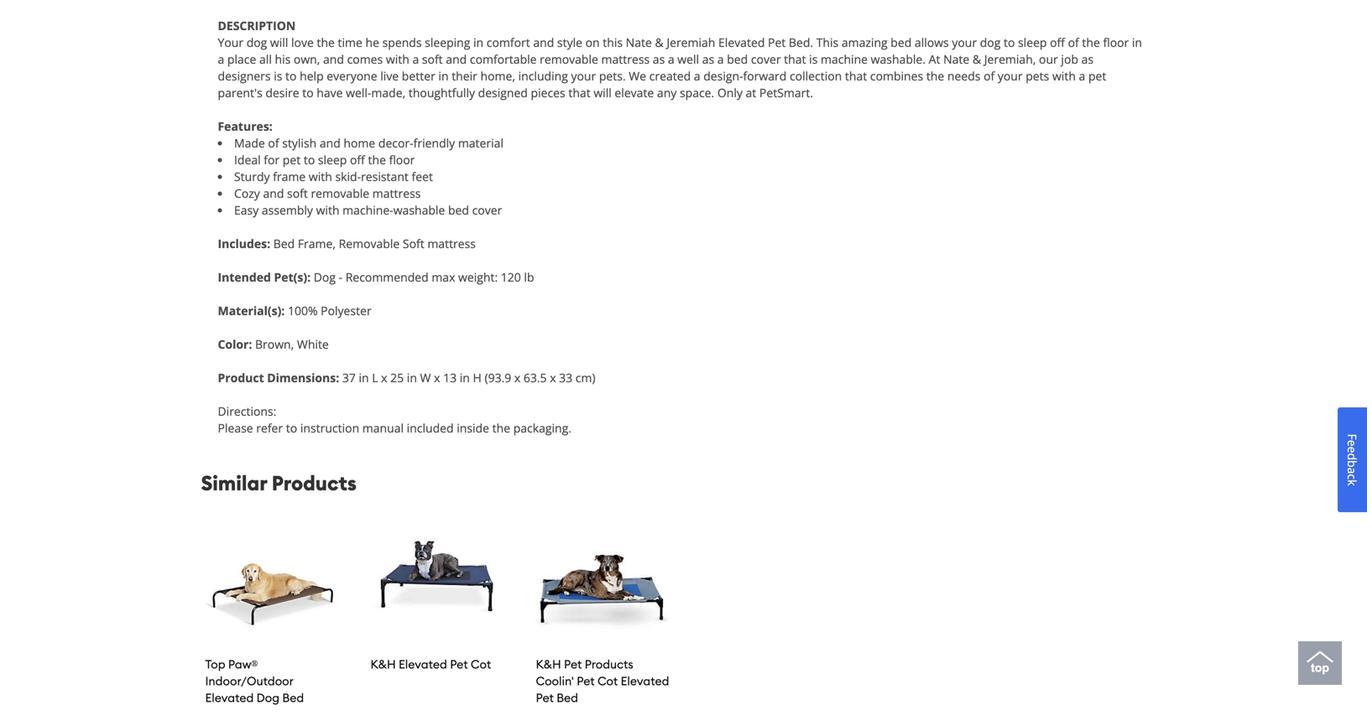 Task type: vqa. For each thing, say whether or not it's contained in the screenshot.
the Viva La Kitty food image
no



Task type: locate. For each thing, give the bounding box(es) containing it.
0 horizontal spatial as
[[653, 51, 665, 67]]

1 vertical spatial sleep
[[318, 152, 347, 168]]

bed
[[891, 34, 912, 50], [727, 51, 748, 67], [448, 202, 469, 218]]

bed left frame,
[[273, 236, 295, 252]]

(93.9
[[485, 370, 511, 386]]

nate
[[626, 34, 652, 50], [943, 51, 970, 67]]

pet
[[1088, 68, 1106, 84], [283, 152, 301, 168]]

1 horizontal spatial will
[[594, 85, 612, 101]]

1 horizontal spatial floor
[[1103, 34, 1129, 50]]

2 horizontal spatial that
[[845, 68, 867, 84]]

a up the k
[[1344, 468, 1360, 475]]

0 horizontal spatial pet
[[283, 152, 301, 168]]

1 horizontal spatial removable
[[540, 51, 598, 67]]

1 horizontal spatial your
[[952, 34, 977, 50]]

0 horizontal spatial dog
[[246, 34, 267, 50]]

k&h elevated pet cot link
[[370, 514, 505, 711]]

0 vertical spatial cover
[[751, 51, 781, 67]]

1 k&h from the left
[[371, 657, 396, 672]]

coolin'
[[536, 674, 574, 689]]

bed
[[273, 236, 295, 252], [282, 691, 304, 706], [557, 691, 578, 706]]

easy assembly with machine-washable bed cover
[[234, 202, 502, 218]]

0 horizontal spatial off
[[350, 152, 365, 168]]

bed down indoor/outdoor
[[282, 691, 304, 706]]

off up our
[[1050, 34, 1065, 50]]

elevated inside top paw ® indoor/outdoor elevated dog bed
[[205, 691, 254, 706]]

cover down material
[[472, 202, 502, 218]]

pet inside description your dog will love the time he spends sleeping in comfort and style on this nate & jeremiah elevated pet bed. this amazing bed allows your dog to sleep off of the floor in a place all his own, and comes with a soft and comfortable removable mattress as a well as a bed cover that is machine washable. at nate & jeremiah, our job as designers is to help everyone live better in their home, including your pets. we created a design-forward collection that combines the needs of your pets with a pet parent's desire to have well-made, thoughtfully designed pieces that will elevate any space. only at petsmart.
[[768, 34, 786, 50]]

100%
[[288, 303, 318, 319]]

cover inside description your dog will love the time he spends sleeping in comfort and style on this nate & jeremiah elevated pet bed. this amazing bed allows your dog to sleep off of the floor in a place all his own, and comes with a soft and comfortable removable mattress as a well as a bed cover that is machine washable. at nate & jeremiah, our job as designers is to help everyone live better in their home, including your pets. we created a design-forward collection that combines the needs of your pets with a pet parent's desire to have well-made, thoughtfully designed pieces that will elevate any space. only at petsmart.
[[751, 51, 781, 67]]

as right well
[[702, 51, 714, 67]]

instruction
[[300, 420, 359, 436]]

off down home
[[350, 152, 365, 168]]

help
[[300, 68, 324, 84]]

color:
[[218, 336, 252, 352]]

dog left -
[[314, 269, 336, 285]]

1 vertical spatial bed
[[727, 51, 748, 67]]

k&amp;h pet products coolin' pet cot elevated pet bed image
[[535, 514, 670, 649]]

products inside k&h pet products coolin' pet cot elevated pet bed
[[585, 657, 633, 672]]

& left the jeremiah at the top of the page
[[655, 34, 664, 50]]

3 as from the left
[[1081, 51, 1094, 67]]

0 horizontal spatial dog
[[257, 691, 280, 706]]

0 horizontal spatial soft
[[287, 185, 308, 201]]

pet inside description your dog will love the time he spends sleeping in comfort and style on this nate & jeremiah elevated pet bed. this amazing bed allows your dog to sleep off of the floor in a place all his own, and comes with a soft and comfortable removable mattress as a well as a bed cover that is machine washable. at nate & jeremiah, our job as designers is to help everyone live better in their home, including your pets. we created a design-forward collection that combines the needs of your pets with a pet parent's desire to have well-made, thoughtfully designed pieces that will elevate any space. only at petsmart.
[[1088, 68, 1106, 84]]

to
[[1004, 34, 1015, 50], [285, 68, 297, 84], [302, 85, 314, 101], [304, 152, 315, 168], [286, 420, 297, 436]]

0 vertical spatial removable
[[540, 51, 598, 67]]

k&h for k&h pet products coolin' pet cot elevated pet bed
[[536, 657, 561, 672]]

live
[[380, 68, 399, 84]]

products down instruction
[[272, 471, 357, 496]]

nate up needs
[[943, 51, 970, 67]]

pet(s):
[[274, 269, 311, 285]]

f
[[1344, 434, 1360, 441]]

cot
[[471, 657, 491, 672], [597, 674, 618, 689]]

1 vertical spatial will
[[594, 85, 612, 101]]

top paw&reg; indoor/outdoor elevated dog bed image
[[204, 514, 339, 649]]

with left skid-
[[309, 169, 332, 184]]

x right l
[[381, 370, 387, 386]]

bed up washable. at right
[[891, 34, 912, 50]]

frame,
[[298, 236, 336, 252]]

2 horizontal spatial bed
[[891, 34, 912, 50]]

your right allows
[[952, 34, 977, 50]]

soft up better
[[422, 51, 443, 67]]

resistant
[[361, 169, 409, 184]]

0 vertical spatial &
[[655, 34, 664, 50]]

1 horizontal spatial cot
[[597, 674, 618, 689]]

machine-
[[343, 202, 393, 218]]

k
[[1344, 480, 1360, 486]]

will up the his
[[270, 34, 288, 50]]

& up needs
[[973, 51, 981, 67]]

top
[[1311, 662, 1329, 675]]

x
[[381, 370, 387, 386], [434, 370, 440, 386], [514, 370, 521, 386], [550, 370, 556, 386]]

dog up jeremiah,
[[980, 34, 1001, 50]]

x left 33
[[550, 370, 556, 386]]

will down pets.
[[594, 85, 612, 101]]

floor inside description your dog will love the time he spends sleeping in comfort and style on this nate & jeremiah elevated pet bed. this amazing bed allows your dog to sleep off of the floor in a place all his own, and comes with a soft and comfortable removable mattress as a well as a bed cover that is machine washable. at nate & jeremiah, our job as designers is to help everyone live better in their home, including your pets. we created a design-forward collection that combines the needs of your pets with a pet parent's desire to have well-made, thoughtfully designed pieces that will elevate any space. only at petsmart.
[[1103, 34, 1129, 50]]

everyone
[[327, 68, 377, 84]]

as right job
[[1081, 51, 1094, 67]]

0 horizontal spatial is
[[274, 68, 282, 84]]

to down stylish
[[304, 152, 315, 168]]

with down job
[[1052, 68, 1076, 84]]

is up desire
[[274, 68, 282, 84]]

removable
[[540, 51, 598, 67], [311, 185, 369, 201]]

mattress down resistant
[[372, 185, 421, 201]]

please
[[218, 420, 253, 436]]

25
[[390, 370, 404, 386]]

products down k&amp;h pet products coolin' pet cot elevated pet bed image
[[585, 657, 633, 672]]

2 vertical spatial mattress
[[427, 236, 476, 252]]

space.
[[680, 85, 714, 101]]

0 vertical spatial nate
[[626, 34, 652, 50]]

1 vertical spatial pet
[[283, 152, 301, 168]]

0 horizontal spatial floor
[[389, 152, 415, 168]]

0 horizontal spatial mattress
[[372, 185, 421, 201]]

a up design-
[[717, 51, 724, 67]]

removable down style
[[540, 51, 598, 67]]

sleeping
[[425, 34, 470, 50]]

f e e d b a c k
[[1344, 434, 1360, 486]]

and left home
[[320, 135, 341, 151]]

dog down description
[[246, 34, 267, 50]]

removable inside features: made of stylish and home decor-friendly material ideal for pet to sleep off the floor sturdy frame with skid-resistant feet cozy and soft removable mattress
[[311, 185, 369, 201]]

0 vertical spatial bed
[[891, 34, 912, 50]]

sleep up skid-
[[318, 152, 347, 168]]

2 vertical spatial of
[[268, 135, 279, 151]]

x left 63.5
[[514, 370, 521, 386]]

as up created
[[653, 51, 665, 67]]

2 horizontal spatial your
[[998, 68, 1023, 84]]

0 vertical spatial products
[[272, 471, 357, 496]]

dog down indoor/outdoor
[[257, 691, 280, 706]]

4 x from the left
[[550, 370, 556, 386]]

1 horizontal spatial dog
[[314, 269, 336, 285]]

1 horizontal spatial off
[[1050, 34, 1065, 50]]

1 vertical spatial cot
[[597, 674, 618, 689]]

0 horizontal spatial bed
[[448, 202, 469, 218]]

well
[[677, 51, 699, 67]]

removable
[[339, 236, 400, 252]]

2 as from the left
[[702, 51, 714, 67]]

x right w
[[434, 370, 440, 386]]

with down spends
[[386, 51, 409, 67]]

2 e from the top
[[1344, 447, 1360, 454]]

combines
[[870, 68, 923, 84]]

sleep up our
[[1018, 34, 1047, 50]]

nate right this
[[626, 34, 652, 50]]

0 vertical spatial is
[[809, 51, 818, 67]]

removable down skid-
[[311, 185, 369, 201]]

1 vertical spatial products
[[585, 657, 633, 672]]

0 horizontal spatial cot
[[471, 657, 491, 672]]

soft
[[403, 236, 424, 252]]

bed down 'coolin''
[[557, 691, 578, 706]]

cover up the "forward"
[[751, 51, 781, 67]]

that right pieces
[[568, 85, 591, 101]]

e up "d"
[[1344, 441, 1360, 447]]

top paw ® indoor/outdoor elevated dog bed
[[205, 657, 304, 706]]

f e e d b a c k button
[[1338, 408, 1367, 513]]

0 horizontal spatial removable
[[311, 185, 369, 201]]

1 vertical spatial &
[[973, 51, 981, 67]]

including
[[518, 68, 568, 84]]

1 horizontal spatial sleep
[[1018, 34, 1047, 50]]

your down jeremiah,
[[998, 68, 1023, 84]]

is up the collection
[[809, 51, 818, 67]]

product
[[218, 370, 264, 386]]

1 vertical spatial dog
[[257, 691, 280, 706]]

off inside description your dog will love the time he spends sleeping in comfort and style on this nate & jeremiah elevated pet bed. this amazing bed allows your dog to sleep off of the floor in a place all his own, and comes with a soft and comfortable removable mattress as a well as a bed cover that is machine washable. at nate & jeremiah, our job as designers is to help everyone live better in their home, including your pets. we created a design-forward collection that combines the needs of your pets with a pet parent's desire to have well-made, thoughtfully designed pieces that will elevate any space. only at petsmart.
[[1050, 34, 1065, 50]]

2 horizontal spatial as
[[1081, 51, 1094, 67]]

jeremiah,
[[984, 51, 1036, 67]]

1 vertical spatial mattress
[[372, 185, 421, 201]]

0 horizontal spatial your
[[571, 68, 596, 84]]

of right needs
[[984, 68, 995, 84]]

that down machine on the top right of page
[[845, 68, 867, 84]]

0 horizontal spatial of
[[268, 135, 279, 151]]

soft down 'frame' at the left of page
[[287, 185, 308, 201]]

0 vertical spatial sleep
[[1018, 34, 1047, 50]]

to right refer
[[286, 420, 297, 436]]

pet right pets
[[1088, 68, 1106, 84]]

bed right washable
[[448, 202, 469, 218]]

will
[[270, 34, 288, 50], [594, 85, 612, 101]]

your left pets.
[[571, 68, 596, 84]]

1 horizontal spatial soft
[[422, 51, 443, 67]]

sturdy
[[234, 169, 270, 184]]

0 vertical spatial cot
[[471, 657, 491, 672]]

to up jeremiah,
[[1004, 34, 1015, 50]]

0 horizontal spatial will
[[270, 34, 288, 50]]

0 vertical spatial that
[[784, 51, 806, 67]]

1 horizontal spatial as
[[702, 51, 714, 67]]

features:
[[218, 118, 273, 134]]

the
[[317, 34, 335, 50], [1082, 34, 1100, 50], [926, 68, 944, 84], [368, 152, 386, 168], [492, 420, 510, 436]]

amazing
[[842, 34, 888, 50]]

1 vertical spatial nate
[[943, 51, 970, 67]]

with up frame,
[[316, 202, 339, 218]]

bed inside top paw ® indoor/outdoor elevated dog bed
[[282, 691, 304, 706]]

dog
[[314, 269, 336, 285], [257, 691, 280, 706]]

0 horizontal spatial k&h
[[371, 657, 396, 672]]

home,
[[480, 68, 515, 84]]

mattress up max at top
[[427, 236, 476, 252]]

1 horizontal spatial of
[[984, 68, 995, 84]]

1 dog from the left
[[246, 34, 267, 50]]

2 vertical spatial that
[[568, 85, 591, 101]]

elevated inside k&h pet products coolin' pet cot elevated pet bed
[[621, 674, 669, 689]]

1 horizontal spatial &
[[973, 51, 981, 67]]

designed
[[478, 85, 528, 101]]

1 horizontal spatial products
[[585, 657, 633, 672]]

2 dog from the left
[[980, 34, 1001, 50]]

cover
[[751, 51, 781, 67], [472, 202, 502, 218]]

1 vertical spatial floor
[[389, 152, 415, 168]]

120
[[501, 269, 521, 285]]

1 horizontal spatial k&h
[[536, 657, 561, 672]]

0 vertical spatial soft
[[422, 51, 443, 67]]

1 vertical spatial removable
[[311, 185, 369, 201]]

1 horizontal spatial cover
[[751, 51, 781, 67]]

their
[[452, 68, 477, 84]]

a up better
[[412, 51, 419, 67]]

0 horizontal spatial &
[[655, 34, 664, 50]]

washable.
[[871, 51, 926, 67]]

machine
[[821, 51, 868, 67]]

your
[[218, 34, 243, 50]]

a up space.
[[694, 68, 700, 84]]

and left style
[[533, 34, 554, 50]]

0 vertical spatial floor
[[1103, 34, 1129, 50]]

ideal
[[234, 152, 261, 168]]

1 horizontal spatial that
[[784, 51, 806, 67]]

2 horizontal spatial mattress
[[601, 51, 650, 67]]

that down bed.
[[784, 51, 806, 67]]

1 e from the top
[[1344, 441, 1360, 447]]

packaging.
[[513, 420, 571, 436]]

1 horizontal spatial pet
[[1088, 68, 1106, 84]]

0 horizontal spatial cover
[[472, 202, 502, 218]]

e down f
[[1344, 447, 1360, 454]]

0 vertical spatial of
[[1068, 34, 1079, 50]]

0 horizontal spatial that
[[568, 85, 591, 101]]

0 vertical spatial dog
[[314, 269, 336, 285]]

max
[[432, 269, 455, 285]]

and up their
[[446, 51, 467, 67]]

of
[[1068, 34, 1079, 50], [984, 68, 995, 84], [268, 135, 279, 151]]

of up for
[[268, 135, 279, 151]]

k&h inside k&h pet products coolin' pet cot elevated pet bed
[[536, 657, 561, 672]]

soft inside description your dog will love the time he spends sleeping in comfort and style on this nate & jeremiah elevated pet bed. this amazing bed allows your dog to sleep off of the floor in a place all his own, and comes with a soft and comfortable removable mattress as a well as a bed cover that is machine washable. at nate & jeremiah, our job as designers is to help everyone live better in their home, including your pets. we created a design-forward collection that combines the needs of your pets with a pet parent's desire to have well-made, thoughtfully designed pieces that will elevate any space. only at petsmart.
[[422, 51, 443, 67]]

0 horizontal spatial nate
[[626, 34, 652, 50]]

to down the his
[[285, 68, 297, 84]]

that
[[784, 51, 806, 67], [845, 68, 867, 84], [568, 85, 591, 101]]

1 vertical spatial off
[[350, 152, 365, 168]]

2 k&h from the left
[[536, 657, 561, 672]]

of up job
[[1068, 34, 1079, 50]]

skid-
[[335, 169, 361, 184]]

cozy
[[234, 185, 260, 201]]

1 vertical spatial that
[[845, 68, 867, 84]]

a
[[218, 51, 224, 67], [412, 51, 419, 67], [668, 51, 674, 67], [717, 51, 724, 67], [694, 68, 700, 84], [1079, 68, 1085, 84], [1344, 468, 1360, 475]]

63.5
[[524, 370, 547, 386]]

bed up design-
[[727, 51, 748, 67]]

pet up 'frame' at the left of page
[[283, 152, 301, 168]]

assembly
[[262, 202, 313, 218]]

1 vertical spatial soft
[[287, 185, 308, 201]]

top
[[205, 657, 225, 672]]

friendly
[[413, 135, 455, 151]]

0 vertical spatial will
[[270, 34, 288, 50]]

soft
[[422, 51, 443, 67], [287, 185, 308, 201]]

1 vertical spatial cover
[[472, 202, 502, 218]]

material(s): 100% polyester
[[218, 303, 371, 319]]

we
[[629, 68, 646, 84]]

1 horizontal spatial dog
[[980, 34, 1001, 50]]

0 horizontal spatial sleep
[[318, 152, 347, 168]]

1 vertical spatial of
[[984, 68, 995, 84]]

mattress up we
[[601, 51, 650, 67]]

0 vertical spatial off
[[1050, 34, 1065, 50]]

0 vertical spatial pet
[[1088, 68, 1106, 84]]

floor inside features: made of stylish and home decor-friendly material ideal for pet to sleep off the floor sturdy frame with skid-resistant feet cozy and soft removable mattress
[[389, 152, 415, 168]]

0 vertical spatial mattress
[[601, 51, 650, 67]]



Task type: describe. For each thing, give the bounding box(es) containing it.
sleep inside features: made of stylish and home decor-friendly material ideal for pet to sleep off the floor sturdy frame with skid-resistant feet cozy and soft removable mattress
[[318, 152, 347, 168]]

2 horizontal spatial of
[[1068, 34, 1079, 50]]

inside
[[457, 420, 489, 436]]

k&h for k&h elevated pet cot
[[371, 657, 396, 672]]

a inside button
[[1344, 468, 1360, 475]]

for
[[264, 152, 280, 168]]

manual
[[362, 420, 404, 436]]

made
[[234, 135, 265, 151]]

bed inside k&h pet products coolin' pet cot elevated pet bed
[[557, 691, 578, 706]]

all
[[259, 51, 272, 67]]

time
[[338, 34, 362, 50]]

decor-
[[378, 135, 413, 151]]

2 x from the left
[[434, 370, 440, 386]]

collection
[[790, 68, 842, 84]]

elevate
[[615, 85, 654, 101]]

this
[[603, 34, 623, 50]]

k&h pet products coolin' pet cot elevated pet bed link
[[535, 514, 670, 711]]

a down your on the left top of page
[[218, 51, 224, 67]]

love
[[291, 34, 314, 50]]

polyester
[[321, 303, 371, 319]]

13
[[443, 370, 457, 386]]

thoughtfully
[[409, 85, 475, 101]]

forward
[[743, 68, 787, 84]]

1 horizontal spatial mattress
[[427, 236, 476, 252]]

design-
[[703, 68, 743, 84]]

pet inside features: made of stylish and home decor-friendly material ideal for pet to sleep off the floor sturdy frame with skid-resistant feet cozy and soft removable mattress
[[283, 152, 301, 168]]

desire
[[266, 85, 299, 101]]

his
[[275, 51, 291, 67]]

this
[[816, 34, 839, 50]]

allows
[[915, 34, 949, 50]]

33
[[559, 370, 572, 386]]

to inside directions: please refer to instruction manual included inside the packaging.
[[286, 420, 297, 436]]

any
[[657, 85, 677, 101]]

white
[[297, 336, 329, 352]]

off inside features: made of stylish and home decor-friendly material ideal for pet to sleep off the floor sturdy frame with skid-resistant feet cozy and soft removable mattress
[[350, 152, 365, 168]]

sleep inside description your dog will love the time he spends sleeping in comfort and style on this nate & jeremiah elevated pet bed. this amazing bed allows your dog to sleep off of the floor in a place all his own, and comes with a soft and comfortable removable mattress as a well as a bed cover that is machine washable. at nate & jeremiah, our job as designers is to help everyone live better in their home, including your pets. we created a design-forward collection that combines the needs of your pets with a pet parent's desire to have well-made, thoughtfully designed pieces that will elevate any space. only at petsmart.
[[1018, 34, 1047, 50]]

have
[[317, 85, 343, 101]]

petsmart.
[[759, 85, 813, 101]]

1 horizontal spatial bed
[[727, 51, 748, 67]]

of inside features: made of stylish and home decor-friendly material ideal for pet to sleep off the floor sturdy frame with skid-resistant feet cozy and soft removable mattress
[[268, 135, 279, 151]]

h
[[473, 370, 482, 386]]

mattress inside description your dog will love the time he spends sleeping in comfort and style on this nate & jeremiah elevated pet bed. this amazing bed allows your dog to sleep off of the floor in a place all his own, and comes with a soft and comfortable removable mattress as a well as a bed cover that is machine washable. at nate & jeremiah, our job as designers is to help everyone live better in their home, including your pets. we created a design-forward collection that combines the needs of your pets with a pet parent's desire to have well-made, thoughtfully designed pieces that will elevate any space. only at petsmart.
[[601, 51, 650, 67]]

at
[[929, 51, 940, 67]]

pets.
[[599, 68, 626, 84]]

refer
[[256, 420, 283, 436]]

brown,
[[255, 336, 294, 352]]

on
[[585, 34, 600, 50]]

directions:
[[218, 404, 276, 419]]

directions: please refer to instruction manual included inside the packaging.
[[218, 404, 571, 436]]

removable inside description your dog will love the time he spends sleeping in comfort and style on this nate & jeremiah elevated pet bed. this amazing bed allows your dog to sleep off of the floor in a place all his own, and comes with a soft and comfortable removable mattress as a well as a bed cover that is machine washable. at nate & jeremiah, our job as designers is to help everyone live better in their home, including your pets. we created a design-forward collection that combines the needs of your pets with a pet parent's desire to have well-made, thoughtfully designed pieces that will elevate any space. only at petsmart.
[[540, 51, 598, 67]]

material(s):
[[218, 303, 285, 319]]

1 vertical spatial is
[[274, 68, 282, 84]]

similar products
[[201, 471, 357, 496]]

pets
[[1026, 68, 1049, 84]]

parent's
[[218, 85, 262, 101]]

1 as from the left
[[653, 51, 665, 67]]

own,
[[294, 51, 320, 67]]

with inside features: made of stylish and home decor-friendly material ideal for pet to sleep off the floor sturdy frame with skid-resistant feet cozy and soft removable mattress
[[309, 169, 332, 184]]

feet
[[412, 169, 433, 184]]

job
[[1061, 51, 1078, 67]]

made,
[[371, 85, 406, 101]]

dog inside top paw ® indoor/outdoor elevated dog bed
[[257, 691, 280, 706]]

®
[[251, 659, 258, 670]]

style
[[557, 34, 582, 50]]

and up assembly
[[263, 185, 284, 201]]

spends
[[382, 34, 422, 50]]

indoor/outdoor
[[205, 674, 294, 689]]

material
[[458, 135, 504, 151]]

0 horizontal spatial products
[[272, 471, 357, 496]]

cm)
[[576, 370, 596, 386]]

a up created
[[668, 51, 674, 67]]

b
[[1344, 461, 1360, 468]]

to inside features: made of stylish and home decor-friendly material ideal for pet to sleep off the floor sturdy frame with skid-resistant feet cozy and soft removable mattress
[[304, 152, 315, 168]]

the inside directions: please refer to instruction manual included inside the packaging.
[[492, 420, 510, 436]]

to down help
[[302, 85, 314, 101]]

and down time
[[323, 51, 344, 67]]

similar
[[201, 471, 267, 496]]

1 horizontal spatial is
[[809, 51, 818, 67]]

c
[[1344, 475, 1360, 480]]

jeremiah
[[667, 34, 715, 50]]

1 horizontal spatial nate
[[943, 51, 970, 67]]

intended pet(s): dog - recommended max weight: 120 lb
[[218, 269, 534, 285]]

designers
[[218, 68, 271, 84]]

he
[[365, 34, 379, 50]]

lb
[[524, 269, 534, 285]]

easy
[[234, 202, 259, 218]]

place
[[227, 51, 256, 67]]

cot inside k&h pet products coolin' pet cot elevated pet bed
[[597, 674, 618, 689]]

k&amp;h elevated pet cot image
[[370, 514, 505, 649]]

elevated inside description your dog will love the time he spends sleeping in comfort and style on this nate & jeremiah elevated pet bed. this amazing bed allows your dog to sleep off of the floor in a place all his own, and comes with a soft and comfortable removable mattress as a well as a bed cover that is machine washable. at nate & jeremiah, our job as designers is to help everyone live better in their home, including your pets. we created a design-forward collection that combines the needs of your pets with a pet parent's desire to have well-made, thoughtfully designed pieces that will elevate any space. only at petsmart.
[[718, 34, 765, 50]]

w
[[420, 370, 431, 386]]

comes
[[347, 51, 383, 67]]

d
[[1344, 454, 1360, 461]]

better
[[402, 68, 435, 84]]

includes:
[[218, 236, 270, 252]]

a right pets
[[1079, 68, 1085, 84]]

back to top image
[[1307, 645, 1334, 671]]

frame
[[273, 169, 306, 184]]

included
[[407, 420, 454, 436]]

well-
[[346, 85, 371, 101]]

description
[[218, 17, 296, 33]]

created
[[649, 68, 691, 84]]

2 vertical spatial bed
[[448, 202, 469, 218]]

description your dog will love the time he spends sleeping in comfort and style on this nate & jeremiah elevated pet bed. this amazing bed allows your dog to sleep off of the floor in a place all his own, and comes with a soft and comfortable removable mattress as a well as a bed cover that is machine washable. at nate & jeremiah, our job as designers is to help everyone live better in their home, including your pets. we created a design-forward collection that combines the needs of your pets with a pet parent's desire to have well-made, thoughtfully designed pieces that will elevate any space. only at petsmart.
[[218, 17, 1142, 101]]

the inside features: made of stylish and home decor-friendly material ideal for pet to sleep off the floor sturdy frame with skid-resistant feet cozy and soft removable mattress
[[368, 152, 386, 168]]

recommended
[[345, 269, 429, 285]]

pieces
[[531, 85, 565, 101]]

37
[[342, 370, 356, 386]]

3 x from the left
[[514, 370, 521, 386]]

weight:
[[458, 269, 498, 285]]

comfortable
[[470, 51, 537, 67]]

dimensions:
[[267, 370, 339, 386]]

mattress inside features: made of stylish and home decor-friendly material ideal for pet to sleep off the floor sturdy frame with skid-resistant feet cozy and soft removable mattress
[[372, 185, 421, 201]]

soft inside features: made of stylish and home decor-friendly material ideal for pet to sleep off the floor sturdy frame with skid-resistant feet cozy and soft removable mattress
[[287, 185, 308, 201]]

1 x from the left
[[381, 370, 387, 386]]



